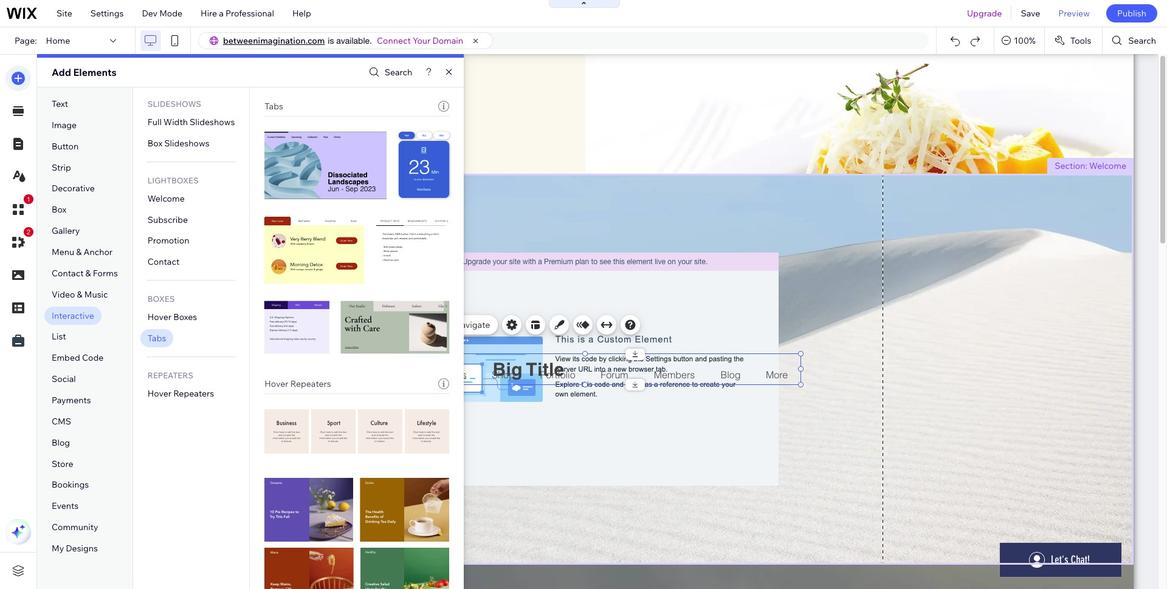 Task type: describe. For each thing, give the bounding box(es) containing it.
& for video
[[77, 289, 82, 300]]

tools button
[[1045, 27, 1103, 54]]

forms
[[93, 268, 118, 279]]

betweenimagination.com
[[223, 35, 325, 46]]

home
[[46, 35, 70, 46]]

hire
[[201, 8, 217, 19]]

full
[[148, 117, 162, 128]]

save button
[[1012, 0, 1050, 27]]

0 horizontal spatial tabs
[[148, 333, 166, 344]]

1 horizontal spatial search button
[[1103, 27, 1167, 54]]

& for contact
[[85, 268, 91, 279]]

contact for contact & forms
[[52, 268, 84, 279]]

manage
[[378, 320, 410, 331]]

menu for manage menu
[[412, 320, 435, 331]]

add elements
[[52, 66, 117, 78]]

lightboxes
[[148, 176, 199, 185]]

gallery
[[52, 226, 80, 237]]

is available. connect your domain
[[328, 35, 463, 46]]

1 horizontal spatial welcome
[[1090, 161, 1127, 171]]

available.
[[336, 36, 372, 46]]

navigate
[[455, 320, 490, 331]]

decorative
[[52, 183, 95, 194]]

& for menu
[[76, 247, 82, 258]]

blog
[[52, 438, 70, 449]]

connect
[[377, 35, 411, 46]]

horizontal menu
[[373, 345, 429, 354]]

anchor
[[84, 247, 113, 258]]

box for box
[[52, 204, 67, 215]]

community
[[52, 522, 98, 533]]

1 horizontal spatial hover repeaters
[[265, 379, 331, 390]]

subscribe
[[148, 214, 188, 225]]

section: welcome
[[1055, 161, 1127, 171]]

my designs
[[52, 544, 98, 555]]

embed
[[52, 353, 80, 364]]

2
[[27, 229, 30, 236]]

preview button
[[1050, 0, 1099, 27]]

is
[[328, 36, 334, 46]]

list
[[52, 332, 66, 343]]

2 vertical spatial slideshows
[[164, 138, 209, 149]]

cms
[[52, 416, 71, 427]]

dev
[[142, 8, 157, 19]]

2 button
[[5, 227, 33, 255]]

professional
[[226, 8, 274, 19]]

0 horizontal spatial hover repeaters
[[148, 388, 214, 399]]

publish button
[[1107, 4, 1158, 22]]

payments
[[52, 395, 91, 406]]

designs
[[66, 544, 98, 555]]

elements
[[73, 66, 117, 78]]

1 vertical spatial search
[[385, 67, 412, 78]]

contact for contact
[[148, 257, 180, 268]]

horizontal
[[373, 345, 408, 354]]

1 vertical spatial slideshows
[[190, 117, 235, 128]]

mode
[[159, 8, 182, 19]]



Task type: vqa. For each thing, say whether or not it's contained in the screenshot.
Menu's the &
yes



Task type: locate. For each thing, give the bounding box(es) containing it.
dev mode
[[142, 8, 182, 19]]

0 horizontal spatial contact
[[52, 268, 84, 279]]

2 vertical spatial &
[[77, 289, 82, 300]]

1 vertical spatial &
[[85, 268, 91, 279]]

slideshows up width
[[148, 99, 201, 109]]

0 horizontal spatial search button
[[366, 64, 412, 81]]

manage menu
[[378, 320, 435, 331]]

0 horizontal spatial box
[[52, 204, 67, 215]]

0 vertical spatial &
[[76, 247, 82, 258]]

bookings
[[52, 480, 89, 491]]

1 vertical spatial menu
[[412, 320, 435, 331]]

button
[[52, 141, 79, 152]]

0 vertical spatial menu
[[52, 247, 74, 258]]

my
[[52, 544, 64, 555]]

100%
[[1014, 35, 1036, 46]]

repeaters
[[148, 371, 193, 381], [290, 379, 331, 390], [173, 388, 214, 399]]

search button down connect
[[366, 64, 412, 81]]

1 vertical spatial search button
[[366, 64, 412, 81]]

section:
[[1055, 161, 1088, 171]]

1 horizontal spatial tabs
[[265, 101, 283, 112]]

0 vertical spatial tabs
[[265, 101, 283, 112]]

hire a professional
[[201, 8, 274, 19]]

full width slideshows
[[148, 117, 235, 128]]

interactive
[[52, 310, 94, 321]]

menu
[[52, 247, 74, 258], [412, 320, 435, 331], [410, 345, 429, 354]]

welcome right section:
[[1090, 161, 1127, 171]]

1 horizontal spatial search
[[1129, 35, 1157, 46]]

0 vertical spatial box
[[148, 138, 162, 149]]

a
[[219, 8, 224, 19]]

contact
[[148, 257, 180, 268], [52, 268, 84, 279]]

0 vertical spatial search button
[[1103, 27, 1167, 54]]

1 horizontal spatial box
[[148, 138, 162, 149]]

0 vertical spatial welcome
[[1090, 161, 1127, 171]]

box down full
[[148, 138, 162, 149]]

slideshows
[[148, 99, 201, 109], [190, 117, 235, 128], [164, 138, 209, 149]]

site
[[57, 8, 72, 19]]

contact down promotion
[[148, 257, 180, 268]]

&
[[76, 247, 82, 258], [85, 268, 91, 279], [77, 289, 82, 300]]

music
[[84, 289, 108, 300]]

search button down publish button
[[1103, 27, 1167, 54]]

text
[[52, 99, 68, 109]]

0 horizontal spatial welcome
[[148, 193, 185, 204]]

promotion
[[148, 236, 189, 247]]

100% button
[[995, 27, 1045, 54]]

upgrade
[[967, 8, 1002, 19]]

search button
[[1103, 27, 1167, 54], [366, 64, 412, 81]]

embed code
[[52, 353, 104, 364]]

0 horizontal spatial search
[[385, 67, 412, 78]]

0 vertical spatial slideshows
[[148, 99, 201, 109]]

hover
[[148, 312, 172, 323], [265, 379, 289, 390], [148, 388, 172, 399]]

tools
[[1071, 35, 1092, 46]]

welcome
[[1090, 161, 1127, 171], [148, 193, 185, 204]]

& right 'video'
[[77, 289, 82, 300]]

menu down gallery
[[52, 247, 74, 258]]

menu & anchor
[[52, 247, 113, 258]]

video & music
[[52, 289, 108, 300]]

box for box slideshows
[[148, 138, 162, 149]]

search down is available. connect your domain
[[385, 67, 412, 78]]

1 vertical spatial tabs
[[148, 333, 166, 344]]

domain
[[433, 35, 463, 46]]

add
[[52, 66, 71, 78]]

2 vertical spatial menu
[[410, 345, 429, 354]]

menu right manage at the bottom left of page
[[412, 320, 435, 331]]

1 vertical spatial box
[[52, 204, 67, 215]]

your
[[413, 35, 431, 46]]

menu down manage menu at the bottom of the page
[[410, 345, 429, 354]]

box
[[148, 138, 162, 149], [52, 204, 67, 215]]

menu for horizontal menu
[[410, 345, 429, 354]]

1 horizontal spatial contact
[[148, 257, 180, 268]]

& left anchor at the top left of page
[[76, 247, 82, 258]]

1 button
[[5, 195, 33, 223]]

welcome down lightboxes
[[148, 193, 185, 204]]

box up gallery
[[52, 204, 67, 215]]

hover boxes
[[148, 312, 197, 323]]

publish
[[1118, 8, 1147, 19]]

tabs
[[265, 101, 283, 112], [148, 333, 166, 344]]

0 vertical spatial boxes
[[148, 294, 175, 304]]

save
[[1021, 8, 1041, 19]]

help
[[292, 8, 311, 19]]

box slideshows
[[148, 138, 209, 149]]

settings
[[90, 8, 124, 19]]

boxes
[[148, 294, 175, 304], [173, 312, 197, 323]]

1 vertical spatial boxes
[[173, 312, 197, 323]]

& left forms
[[85, 268, 91, 279]]

strip
[[52, 162, 71, 173]]

preview
[[1059, 8, 1090, 19]]

search down publish
[[1129, 35, 1157, 46]]

events
[[52, 501, 79, 512]]

image
[[52, 120, 77, 131]]

1 vertical spatial welcome
[[148, 193, 185, 204]]

hover repeaters
[[265, 379, 331, 390], [148, 388, 214, 399]]

width
[[164, 117, 188, 128]]

contact up 'video'
[[52, 268, 84, 279]]

search
[[1129, 35, 1157, 46], [385, 67, 412, 78]]

1
[[27, 196, 30, 203]]

code
[[82, 353, 104, 364]]

slideshows down full width slideshows
[[164, 138, 209, 149]]

slideshows right width
[[190, 117, 235, 128]]

video
[[52, 289, 75, 300]]

store
[[52, 459, 73, 470]]

0 vertical spatial search
[[1129, 35, 1157, 46]]

social
[[52, 374, 76, 385]]

contact & forms
[[52, 268, 118, 279]]



